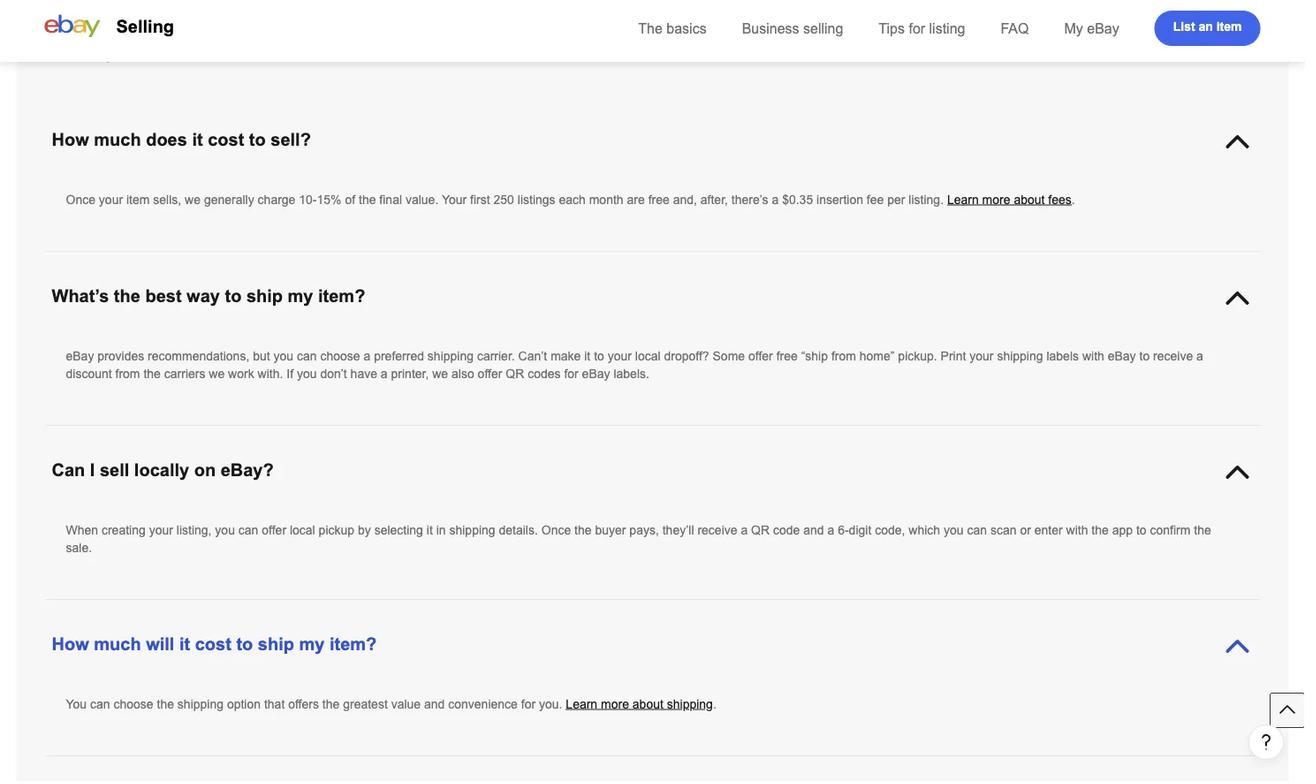 Task type: describe. For each thing, give the bounding box(es) containing it.
creating
[[102, 523, 146, 537]]

it inside when creating your listing, you can offer local pickup by selecting it in shipping details. once the buyer pays, they'll receive a qr code and a 6-digit code, which you can scan or enter with the app to confirm the sale.
[[427, 523, 433, 537]]

the left 'best'
[[114, 286, 140, 306]]

tips for listing link
[[879, 20, 966, 36]]

1 horizontal spatial learn
[[947, 193, 979, 206]]

learn more about fees link
[[947, 193, 1072, 206]]

but
[[253, 349, 270, 363]]

how much will it cost to ship my item?
[[52, 635, 377, 654]]

qr inside when creating your listing, you can offer local pickup by selecting it in shipping details. once the buyer pays, they'll receive a qr code and a 6-digit code, which you can scan or enter with the app to confirm the sale.
[[751, 523, 770, 537]]

digit
[[849, 523, 872, 537]]

much for will
[[94, 635, 141, 654]]

to right way
[[225, 286, 242, 306]]

when
[[66, 523, 98, 537]]

make
[[551, 349, 581, 363]]

buyer
[[595, 523, 626, 537]]

0 horizontal spatial and
[[424, 697, 445, 711]]

250
[[494, 193, 514, 206]]

"ship
[[801, 349, 828, 363]]

the right offers
[[322, 697, 340, 711]]

cost for does
[[208, 130, 244, 149]]

you right which
[[944, 523, 964, 537]]

sell?
[[271, 130, 311, 149]]

once your item sells, we generally charge 10-15% of the final value. your first 250 listings each month are free and, after, there's a $0.35 insertion fee per listing. learn more about fees .
[[66, 193, 1075, 206]]

ebay provides recommendations, but you can choose a preferred shipping carrier. can't make it to your local dropoff? some offer free "ship from home" pickup. print your shipping labels with ebay to receive a discount from the carriers we work with. if you don't have a printer, we also offer qr codes for ebay labels.
[[66, 349, 1204, 380]]

labels.
[[614, 367, 650, 380]]

can't
[[518, 349, 547, 363]]

cost for will
[[195, 635, 231, 654]]

value
[[391, 697, 421, 711]]

0 vertical spatial offer
[[749, 349, 773, 363]]

listing.
[[909, 193, 944, 206]]

locally
[[134, 460, 189, 480]]

will
[[146, 635, 174, 654]]

the basics
[[638, 20, 707, 36]]

business selling
[[742, 20, 843, 36]]

your
[[442, 193, 467, 206]]

after,
[[701, 193, 728, 206]]

of
[[345, 193, 355, 206]]

code,
[[875, 523, 905, 537]]

ebay right labels
[[1108, 349, 1136, 363]]

0 vertical spatial more
[[982, 193, 1011, 206]]

that
[[264, 697, 285, 711]]

can inside ebay provides recommendations, but you can choose a preferred shipping carrier. can't make it to your local dropoff? some offer free "ship from home" pickup. print your shipping labels with ebay to receive a discount from the carriers we work with. if you don't have a printer, we also offer qr codes for ebay labels.
[[297, 349, 317, 363]]

to inside when creating your listing, you can offer local pickup by selecting it in shipping details. once the buyer pays, they'll receive a qr code and a 6-digit code, which you can scan or enter with the app to confirm the sale.
[[1137, 523, 1147, 537]]

you.
[[539, 697, 563, 711]]

they'll
[[663, 523, 694, 537]]

selling
[[803, 20, 843, 36]]

listing
[[929, 20, 966, 36]]

help, opens dialogs image
[[1258, 733, 1275, 751]]

the right of
[[359, 193, 376, 206]]

some
[[713, 349, 745, 363]]

scan
[[991, 523, 1017, 537]]

if
[[287, 367, 293, 380]]

offers
[[288, 697, 319, 711]]

sells,
[[153, 193, 181, 206]]

can left scan at the right of page
[[967, 523, 987, 537]]

0 vertical spatial for
[[909, 20, 925, 36]]

qr inside ebay provides recommendations, but you can choose a preferred shipping carrier. can't make it to your local dropoff? some offer free "ship from home" pickup. print your shipping labels with ebay to receive a discount from the carriers we work with. if you don't have a printer, we also offer qr codes for ebay labels.
[[506, 367, 524, 380]]

0 horizontal spatial choose
[[114, 697, 153, 711]]

way
[[187, 286, 220, 306]]

confirm
[[1150, 523, 1191, 537]]

the down will
[[157, 697, 174, 711]]

or
[[1020, 523, 1031, 537]]

pickup
[[319, 523, 354, 537]]

don't
[[320, 367, 347, 380]]

the
[[638, 20, 663, 36]]

0 vertical spatial .
[[1072, 193, 1075, 206]]

item for your
[[126, 193, 150, 206]]

pays,
[[630, 523, 659, 537]]

each
[[559, 193, 586, 206]]

listing,
[[177, 523, 212, 537]]

in
[[436, 523, 446, 537]]

carrier.
[[477, 349, 515, 363]]

selling
[[116, 17, 174, 36]]

greatest
[[343, 697, 388, 711]]

i
[[90, 460, 95, 480]]

per
[[888, 193, 905, 206]]

local inside ebay provides recommendations, but you can choose a preferred shipping carrier. can't make it to your local dropoff? some offer free "ship from home" pickup. print your shipping labels with ebay to receive a discount from the carriers we work with. if you don't have a printer, we also offer qr codes for ebay labels.
[[635, 349, 661, 363]]

your inside when creating your listing, you can offer local pickup by selecting it in shipping details. once the buyer pays, they'll receive a qr code and a 6-digit code, which you can scan or enter with the app to confirm the sale.
[[149, 523, 173, 537]]

you can choose the shipping option that offers the greatest value and convenience for you. learn more about shipping .
[[66, 697, 717, 711]]

ebay up discount
[[66, 349, 94, 363]]

also
[[452, 367, 474, 380]]

which
[[909, 523, 940, 537]]

0 horizontal spatial we
[[185, 193, 201, 206]]

basics
[[667, 20, 707, 36]]

can i sell locally on ebay?
[[52, 460, 274, 480]]

0 vertical spatial my
[[288, 286, 313, 306]]

generally
[[204, 193, 254, 206]]

convenience
[[448, 697, 518, 711]]

have
[[351, 367, 377, 380]]

selecting
[[374, 523, 423, 537]]

1 horizontal spatial faq
[[1001, 20, 1029, 36]]

how much does it cost to sell?
[[52, 130, 311, 149]]

0 vertical spatial about
[[1014, 193, 1045, 206]]

my
[[1065, 20, 1083, 36]]

tips for listing
[[879, 20, 966, 36]]

sale.
[[66, 541, 92, 555]]

once inside when creating your listing, you can offer local pickup by selecting it in shipping details. once the buyer pays, they'll receive a qr code and a 6-digit code, which you can scan or enter with the app to confirm the sale.
[[542, 523, 571, 537]]

insertion
[[817, 193, 863, 206]]

with.
[[258, 367, 283, 380]]

the right "confirm"
[[1194, 523, 1211, 537]]



Task type: vqa. For each thing, say whether or not it's contained in the screenshot.
keep
no



Task type: locate. For each thing, give the bounding box(es) containing it.
with right enter
[[1066, 523, 1088, 537]]

to right labels
[[1140, 349, 1150, 363]]

the left app
[[1092, 523, 1109, 537]]

item inside list an item link
[[1217, 20, 1242, 34]]

once
[[66, 193, 95, 206], [542, 523, 571, 537]]

can
[[52, 460, 85, 480]]

the left buyer
[[575, 523, 592, 537]]

ship up that
[[258, 635, 294, 654]]

print
[[941, 349, 966, 363]]

receive inside when creating your listing, you can offer local pickup by selecting it in shipping details. once the buyer pays, they'll receive a qr code and a 6-digit code, which you can scan or enter with the app to confirm the sale.
[[698, 523, 738, 537]]

codes
[[528, 367, 561, 380]]

the basics link
[[638, 20, 707, 36]]

there's
[[732, 193, 769, 206]]

local up labels.
[[635, 349, 661, 363]]

0 horizontal spatial once
[[66, 193, 95, 206]]

offer down carrier.
[[478, 367, 502, 380]]

1 horizontal spatial and
[[804, 523, 824, 537]]

local inside when creating your listing, you can offer local pickup by selecting it in shipping details. once the buyer pays, they'll receive a qr code and a 6-digit code, which you can scan or enter with the app to confirm the sale.
[[290, 523, 315, 537]]

to up option at bottom left
[[236, 635, 253, 654]]

and right code
[[804, 523, 824, 537]]

item? up don't
[[318, 286, 365, 306]]

much left will
[[94, 635, 141, 654]]

fee
[[867, 193, 884, 206]]

how for how much does it cost to sell?
[[52, 130, 89, 149]]

the inside ebay provides recommendations, but you can choose a preferred shipping carrier. can't make it to your local dropoff? some offer free "ship from home" pickup. print your shipping labels with ebay to receive a discount from the carriers we work with. if you don't have a printer, we also offer qr codes for ebay labels.
[[144, 367, 161, 380]]

tips
[[879, 20, 905, 36]]

learn right you.
[[566, 697, 598, 711]]

ebay left labels.
[[582, 367, 610, 380]]

1 horizontal spatial offer
[[478, 367, 502, 380]]

we left also
[[432, 367, 448, 380]]

.
[[1072, 193, 1075, 206], [713, 697, 717, 711]]

month
[[589, 193, 624, 206]]

from down 'provides'
[[115, 367, 140, 380]]

more left fees
[[982, 193, 1011, 206]]

cost right will
[[195, 635, 231, 654]]

to right app
[[1137, 523, 1147, 537]]

0 horizontal spatial from
[[115, 367, 140, 380]]

enter
[[1035, 523, 1063, 537]]

0 horizontal spatial free
[[648, 193, 670, 206]]

free inside ebay provides recommendations, but you can choose a preferred shipping carrier. can't make it to your local dropoff? some offer free "ship from home" pickup. print your shipping labels with ebay to receive a discount from the carriers we work with. if you don't have a printer, we also offer qr codes for ebay labels.
[[777, 349, 798, 363]]

your up labels.
[[608, 349, 632, 363]]

0 vertical spatial receive
[[1153, 349, 1193, 363]]

and inside when creating your listing, you can offer local pickup by selecting it in shipping details. once the buyer pays, they'll receive a qr code and a 6-digit code, which you can scan or enter with the app to confirm the sale.
[[804, 523, 824, 537]]

choose
[[320, 349, 360, 363], [114, 697, 153, 711]]

2 much from the top
[[94, 635, 141, 654]]

cost
[[208, 130, 244, 149], [195, 635, 231, 654]]

1 vertical spatial free
[[777, 349, 798, 363]]

0 vertical spatial cost
[[208, 130, 244, 149]]

how
[[52, 130, 89, 149], [52, 635, 89, 654]]

0 vertical spatial how
[[52, 130, 89, 149]]

what's
[[52, 286, 109, 306]]

can right but
[[297, 349, 317, 363]]

from
[[832, 349, 856, 363], [115, 367, 140, 380]]

1 vertical spatial ship
[[258, 635, 294, 654]]

item right an
[[1217, 20, 1242, 34]]

your right print at top
[[970, 349, 994, 363]]

app
[[1112, 523, 1133, 537]]

it right does at left
[[192, 130, 203, 149]]

0 horizontal spatial qr
[[506, 367, 524, 380]]

1 horizontal spatial about
[[1014, 193, 1045, 206]]

with inside when creating your listing, you can offer local pickup by selecting it in shipping details. once the buyer pays, they'll receive a qr code and a 6-digit code, which you can scan or enter with the app to confirm the sale.
[[1066, 523, 1088, 537]]

labels
[[1047, 349, 1079, 363]]

1 vertical spatial choose
[[114, 697, 153, 711]]

item? up greatest
[[330, 635, 377, 654]]

list an item
[[1173, 20, 1242, 34]]

can right you
[[90, 697, 110, 711]]

ship up but
[[246, 286, 283, 306]]

2 horizontal spatial for
[[909, 20, 925, 36]]

once left sells, at the top left of the page
[[66, 193, 95, 206]]

discount
[[66, 367, 112, 380]]

1 horizontal spatial qr
[[751, 523, 770, 537]]

we right sells, at the top left of the page
[[185, 193, 201, 206]]

ebay?
[[221, 460, 274, 480]]

offer left 'pickup'
[[262, 523, 286, 537]]

my up offers
[[299, 635, 325, 654]]

it right 'make'
[[584, 349, 591, 363]]

you right "if"
[[297, 367, 317, 380]]

it left in
[[427, 523, 433, 537]]

1 vertical spatial local
[[290, 523, 315, 537]]

0 vertical spatial choose
[[320, 349, 360, 363]]

choose up don't
[[320, 349, 360, 363]]

option
[[227, 697, 261, 711]]

listings
[[518, 193, 556, 206]]

printer,
[[391, 367, 429, 380]]

provides
[[97, 349, 144, 363]]

cost right does at left
[[208, 130, 244, 149]]

and
[[804, 523, 824, 537], [424, 697, 445, 711]]

1 vertical spatial offer
[[478, 367, 502, 380]]

how for how much will it cost to ship my item?
[[52, 635, 89, 654]]

1 vertical spatial item
[[126, 193, 150, 206]]

much for does
[[94, 130, 141, 149]]

6-
[[838, 523, 849, 537]]

0 horizontal spatial faq
[[45, 31, 110, 66]]

list an item link
[[1155, 11, 1261, 46]]

it right will
[[179, 635, 190, 654]]

faq left selling
[[45, 31, 110, 66]]

0 vertical spatial ship
[[246, 286, 283, 306]]

qr left code
[[751, 523, 770, 537]]

charge
[[258, 193, 296, 206]]

to
[[249, 130, 266, 149], [225, 286, 242, 306], [594, 349, 604, 363], [1140, 349, 1150, 363], [1137, 523, 1147, 537], [236, 635, 253, 654]]

free left the '"ship'
[[777, 349, 798, 363]]

0 horizontal spatial receive
[[698, 523, 738, 537]]

0 vertical spatial item?
[[318, 286, 365, 306]]

business
[[742, 20, 799, 36]]

much
[[94, 130, 141, 149], [94, 635, 141, 654]]

about
[[1014, 193, 1045, 206], [633, 697, 664, 711]]

1 horizontal spatial we
[[209, 367, 225, 380]]

to right 'make'
[[594, 349, 604, 363]]

free for offer
[[777, 349, 798, 363]]

can right listing,
[[238, 523, 258, 537]]

1 vertical spatial item?
[[330, 635, 377, 654]]

0 vertical spatial qr
[[506, 367, 524, 380]]

recommendations,
[[148, 349, 249, 363]]

for
[[909, 20, 925, 36], [564, 367, 579, 380], [521, 697, 536, 711]]

0 horizontal spatial offer
[[262, 523, 286, 537]]

to left sell?
[[249, 130, 266, 149]]

1 vertical spatial about
[[633, 697, 664, 711]]

0 horizontal spatial about
[[633, 697, 664, 711]]

1 horizontal spatial more
[[982, 193, 1011, 206]]

you right listing,
[[215, 523, 235, 537]]

learn
[[947, 193, 979, 206], [566, 697, 598, 711]]

2 how from the top
[[52, 635, 89, 654]]

0 horizontal spatial .
[[713, 697, 717, 711]]

1 horizontal spatial for
[[564, 367, 579, 380]]

we
[[185, 193, 201, 206], [209, 367, 225, 380], [432, 367, 448, 380]]

and,
[[673, 193, 697, 206]]

item
[[1217, 20, 1242, 34], [126, 193, 150, 206]]

with right labels
[[1083, 349, 1105, 363]]

0 horizontal spatial learn
[[566, 697, 598, 711]]

10-
[[299, 193, 317, 206]]

fees
[[1049, 193, 1072, 206]]

shipping inside when creating your listing, you can offer local pickup by selecting it in shipping details. once the buyer pays, they'll receive a qr code and a 6-digit code, which you can scan or enter with the app to confirm the sale.
[[449, 523, 495, 537]]

learn more about shipping link
[[566, 697, 713, 711]]

ebay right my
[[1087, 20, 1120, 36]]

1 horizontal spatial once
[[542, 523, 571, 537]]

free right 'are'
[[648, 193, 670, 206]]

1 vertical spatial and
[[424, 697, 445, 711]]

you up "if"
[[274, 349, 294, 363]]

1 vertical spatial once
[[542, 523, 571, 537]]

1 vertical spatial for
[[564, 367, 579, 380]]

item for an
[[1217, 20, 1242, 34]]

receive inside ebay provides recommendations, but you can choose a preferred shipping carrier. can't make it to your local dropoff? some offer free "ship from home" pickup. print your shipping labels with ebay to receive a discount from the carriers we work with. if you don't have a printer, we also offer qr codes for ebay labels.
[[1153, 349, 1193, 363]]

list
[[1173, 20, 1195, 34]]

0 horizontal spatial item
[[126, 193, 150, 206]]

choose right you
[[114, 697, 153, 711]]

carriers
[[164, 367, 205, 380]]

faq left my
[[1001, 20, 1029, 36]]

from right the '"ship'
[[832, 349, 856, 363]]

on
[[194, 460, 216, 480]]

your left listing,
[[149, 523, 173, 537]]

1 vertical spatial .
[[713, 697, 717, 711]]

my up "if"
[[288, 286, 313, 306]]

my ebay link
[[1065, 20, 1120, 36]]

for left you.
[[521, 697, 536, 711]]

1 vertical spatial more
[[601, 697, 629, 711]]

my
[[288, 286, 313, 306], [299, 635, 325, 654]]

1 much from the top
[[94, 130, 141, 149]]

we left work
[[209, 367, 225, 380]]

an
[[1199, 20, 1213, 34]]

for inside ebay provides recommendations, but you can choose a preferred shipping carrier. can't make it to your local dropoff? some offer free "ship from home" pickup. print your shipping labels with ebay to receive a discount from the carriers we work with. if you don't have a printer, we also offer qr codes for ebay labels.
[[564, 367, 579, 380]]

$0.35
[[782, 193, 813, 206]]

2 horizontal spatial we
[[432, 367, 448, 380]]

for right tips
[[909, 20, 925, 36]]

with inside ebay provides recommendations, but you can choose a preferred shipping carrier. can't make it to your local dropoff? some offer free "ship from home" pickup. print your shipping labels with ebay to receive a discount from the carriers we work with. if you don't have a printer, we also offer qr codes for ebay labels.
[[1083, 349, 1105, 363]]

0 vertical spatial once
[[66, 193, 95, 206]]

local
[[635, 349, 661, 363], [290, 523, 315, 537]]

0 vertical spatial free
[[648, 193, 670, 206]]

your left sells, at the top left of the page
[[99, 193, 123, 206]]

1 horizontal spatial free
[[777, 349, 798, 363]]

for down 'make'
[[564, 367, 579, 380]]

1 vertical spatial cost
[[195, 635, 231, 654]]

offer
[[749, 349, 773, 363], [478, 367, 502, 380], [262, 523, 286, 537]]

qr down can't on the top of page
[[506, 367, 524, 380]]

0 vertical spatial item
[[1217, 20, 1242, 34]]

business selling link
[[742, 20, 843, 36]]

1 vertical spatial receive
[[698, 523, 738, 537]]

2 horizontal spatial offer
[[749, 349, 773, 363]]

1 vertical spatial learn
[[566, 697, 598, 711]]

1 vertical spatial with
[[1066, 523, 1088, 537]]

1 horizontal spatial from
[[832, 349, 856, 363]]

0 horizontal spatial more
[[601, 697, 629, 711]]

it inside ebay provides recommendations, but you can choose a preferred shipping carrier. can't make it to your local dropoff? some offer free "ship from home" pickup. print your shipping labels with ebay to receive a discount from the carriers we work with. if you don't have a printer, we also offer qr codes for ebay labels.
[[584, 349, 591, 363]]

choose inside ebay provides recommendations, but you can choose a preferred shipping carrier. can't make it to your local dropoff? some offer free "ship from home" pickup. print your shipping labels with ebay to receive a discount from the carriers we work with. if you don't have a printer, we also offer qr codes for ebay labels.
[[320, 349, 360, 363]]

1 vertical spatial much
[[94, 635, 141, 654]]

by
[[358, 523, 371, 537]]

ship
[[246, 286, 283, 306], [258, 635, 294, 654]]

faq
[[1001, 20, 1029, 36], [45, 31, 110, 66]]

2 vertical spatial for
[[521, 697, 536, 711]]

learn right listing.
[[947, 193, 979, 206]]

when creating your listing, you can offer local pickup by selecting it in shipping details. once the buyer pays, they'll receive a qr code and a 6-digit code, which you can scan or enter with the app to confirm the sale.
[[66, 523, 1211, 555]]

free for are
[[648, 193, 670, 206]]

a
[[772, 193, 779, 206], [364, 349, 371, 363], [1197, 349, 1204, 363], [381, 367, 388, 380], [741, 523, 748, 537], [828, 523, 835, 537]]

1 vertical spatial my
[[299, 635, 325, 654]]

value.
[[406, 193, 439, 206]]

0 horizontal spatial local
[[290, 523, 315, 537]]

more right you.
[[601, 697, 629, 711]]

0 vertical spatial learn
[[947, 193, 979, 206]]

offer inside when creating your listing, you can offer local pickup by selecting it in shipping details. once the buyer pays, they'll receive a qr code and a 6-digit code, which you can scan or enter with the app to confirm the sale.
[[262, 523, 286, 537]]

pickup.
[[898, 349, 937, 363]]

0 horizontal spatial for
[[521, 697, 536, 711]]

local left 'pickup'
[[290, 523, 315, 537]]

0 vertical spatial much
[[94, 130, 141, 149]]

once right details.
[[542, 523, 571, 537]]

1 vertical spatial qr
[[751, 523, 770, 537]]

1 horizontal spatial receive
[[1153, 349, 1193, 363]]

and right value
[[424, 697, 445, 711]]

more
[[982, 193, 1011, 206], [601, 697, 629, 711]]

1 vertical spatial how
[[52, 635, 89, 654]]

much left does at left
[[94, 130, 141, 149]]

0 vertical spatial from
[[832, 349, 856, 363]]

preferred
[[374, 349, 424, 363]]

2 vertical spatial offer
[[262, 523, 286, 537]]

what's the best way to ship my item?
[[52, 286, 365, 306]]

first
[[470, 193, 490, 206]]

the left carriers
[[144, 367, 161, 380]]

1 how from the top
[[52, 130, 89, 149]]

sell
[[100, 460, 129, 480]]

offer right some
[[749, 349, 773, 363]]

0 vertical spatial local
[[635, 349, 661, 363]]

1 horizontal spatial .
[[1072, 193, 1075, 206]]

1 horizontal spatial choose
[[320, 349, 360, 363]]

1 vertical spatial from
[[115, 367, 140, 380]]

1 horizontal spatial local
[[635, 349, 661, 363]]

item left sells, at the top left of the page
[[126, 193, 150, 206]]

details.
[[499, 523, 538, 537]]

1 horizontal spatial item
[[1217, 20, 1242, 34]]

are
[[627, 193, 645, 206]]

0 vertical spatial and
[[804, 523, 824, 537]]

does
[[146, 130, 187, 149]]

0 vertical spatial with
[[1083, 349, 1105, 363]]



